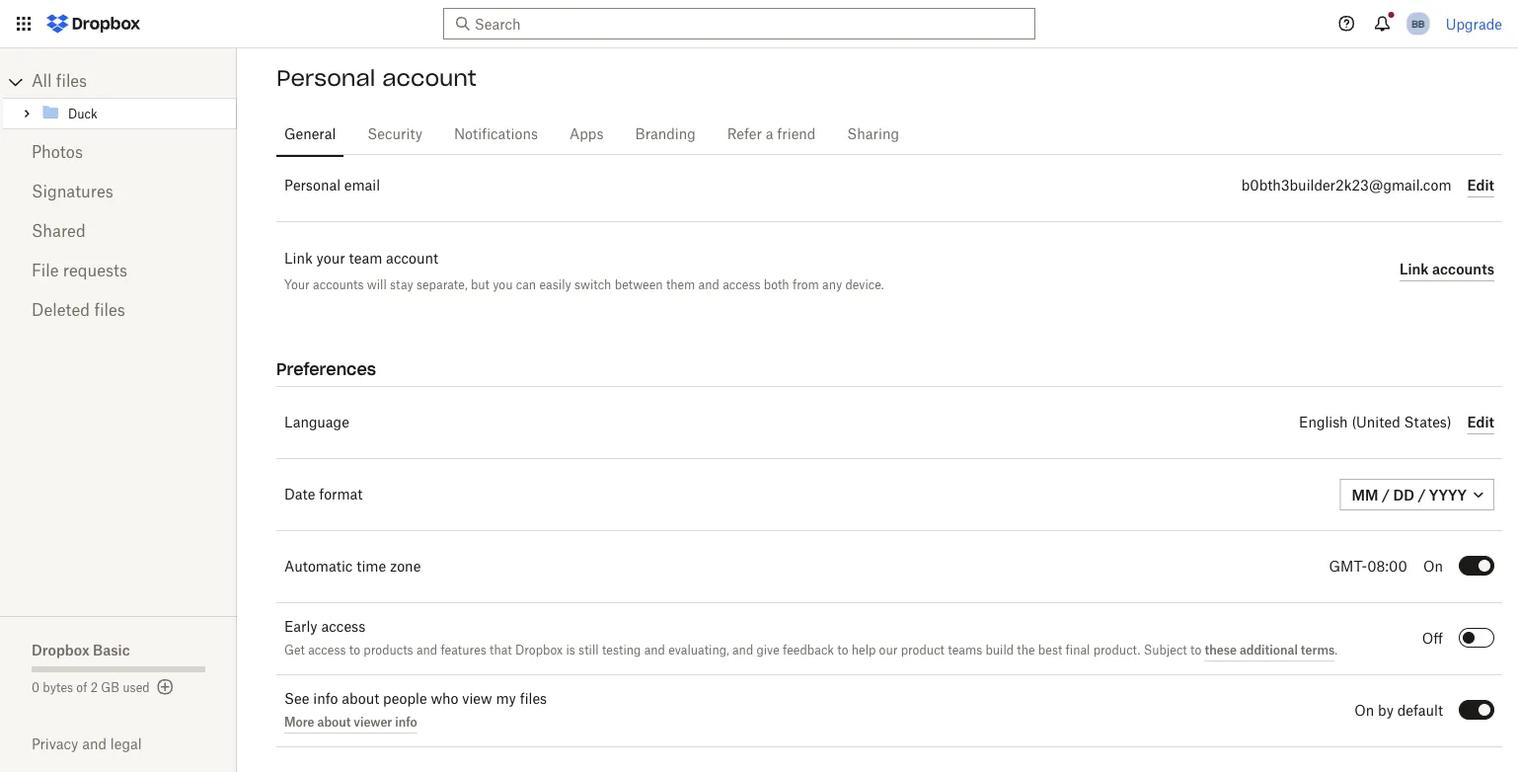 Task type: describe. For each thing, give the bounding box(es) containing it.
early
[[284, 620, 318, 634]]

and left features
[[417, 645, 438, 657]]

2
[[91, 682, 98, 694]]

duck link
[[40, 102, 233, 125]]

deleted files link
[[32, 291, 205, 331]]

apps
[[570, 127, 604, 141]]

between
[[615, 277, 663, 292]]

that
[[490, 645, 512, 657]]

stay
[[390, 277, 414, 292]]

gmt-
[[1330, 560, 1368, 574]]

3 to from the left
[[1191, 645, 1202, 657]]

automatic
[[284, 560, 353, 574]]

requests
[[63, 264, 127, 279]]

yyyy
[[1430, 486, 1468, 503]]

early access
[[284, 620, 366, 634]]

people
[[383, 692, 427, 706]]

and left "legal" at the left bottom
[[82, 736, 107, 753]]

zone
[[390, 560, 421, 574]]

shared link
[[32, 212, 205, 252]]

states)
[[1405, 416, 1452, 430]]

edit button for link accounts
[[1468, 174, 1495, 198]]

product
[[901, 645, 945, 657]]

final
[[1066, 645, 1091, 657]]

give
[[757, 645, 780, 657]]

general
[[284, 127, 336, 141]]

separate,
[[417, 277, 468, 292]]

friend
[[778, 127, 816, 141]]

switch
[[575, 277, 612, 292]]

0 vertical spatial account
[[382, 64, 477, 92]]

all
[[32, 74, 52, 90]]

product.
[[1094, 645, 1141, 657]]

them
[[667, 277, 696, 292]]

dropbox logo - go to the homepage image
[[40, 8, 147, 40]]

link accounts
[[1400, 261, 1495, 278]]

privacy and legal
[[32, 736, 142, 753]]

accounts for your
[[313, 277, 364, 292]]

evaluating,
[[669, 645, 730, 657]]

default
[[1398, 704, 1444, 718]]

personal email
[[284, 179, 380, 193]]

your
[[317, 252, 345, 266]]

files for all files
[[56, 74, 87, 90]]

date format
[[284, 488, 363, 502]]

see
[[284, 692, 310, 706]]

bb button
[[1403, 8, 1435, 40]]

dropbox inside get access to products and features that dropbox is still testing and evaluating, and give feedback to help our product teams build the best final product. subject to these additional terms .
[[515, 645, 563, 657]]

legal
[[110, 736, 142, 753]]

off
[[1423, 632, 1444, 646]]

duck
[[68, 109, 97, 120]]

by
[[1379, 704, 1394, 718]]

08:00
[[1368, 560, 1408, 574]]

1 to from the left
[[349, 645, 361, 657]]

help
[[852, 645, 876, 657]]

file requests link
[[32, 252, 205, 291]]

global header element
[[0, 0, 1519, 48]]

used
[[123, 682, 150, 694]]

these additional terms button
[[1205, 638, 1336, 662]]

can
[[516, 277, 536, 292]]

gmt-08:00
[[1330, 560, 1408, 574]]

both
[[764, 277, 790, 292]]

viewer
[[354, 714, 392, 729]]

sharing
[[848, 127, 900, 141]]

0 vertical spatial about
[[342, 692, 380, 706]]

basic
[[93, 641, 130, 658]]

and left the give
[[733, 645, 754, 657]]

shared
[[32, 224, 86, 240]]

time
[[357, 560, 386, 574]]

products
[[364, 645, 413, 657]]

english (united states)
[[1300, 416, 1452, 430]]

1 vertical spatial info
[[395, 714, 418, 729]]

teams
[[948, 645, 983, 657]]

apps tab
[[562, 111, 612, 158]]

0 horizontal spatial info
[[313, 692, 338, 706]]

view
[[463, 692, 493, 706]]

sharing tab
[[840, 111, 908, 158]]

security tab
[[360, 111, 431, 158]]

bytes
[[43, 682, 73, 694]]

branding
[[636, 127, 696, 141]]

but
[[471, 277, 490, 292]]

on for on
[[1424, 560, 1444, 574]]

still
[[579, 645, 599, 657]]

refer a friend tab
[[720, 111, 824, 158]]

file requests
[[32, 264, 127, 279]]

date
[[284, 488, 315, 502]]

more about viewer info button
[[284, 710, 418, 734]]

my
[[496, 692, 516, 706]]

edit button for mm / dd / yyyy
[[1468, 411, 1495, 435]]

who
[[431, 692, 459, 706]]

edit for mm / dd / yyyy
[[1468, 414, 1495, 431]]

.
[[1336, 645, 1338, 657]]



Task type: vqa. For each thing, say whether or not it's contained in the screenshot.
row containing Name
no



Task type: locate. For each thing, give the bounding box(es) containing it.
access for early access
[[321, 620, 366, 634]]

files inside "link"
[[56, 74, 87, 90]]

branding tab
[[628, 111, 704, 158]]

personal for personal account
[[277, 64, 376, 92]]

access
[[723, 277, 761, 292], [321, 620, 366, 634], [308, 645, 346, 657]]

edit button right states)
[[1468, 411, 1495, 435]]

refer
[[728, 127, 762, 141]]

about up more about viewer info button
[[342, 692, 380, 706]]

deleted files
[[32, 303, 125, 319]]

about
[[342, 692, 380, 706], [318, 714, 351, 729]]

personal
[[277, 64, 376, 92], [284, 179, 341, 193]]

about right more
[[318, 714, 351, 729]]

all files tree
[[3, 66, 237, 129]]

edit button
[[1468, 174, 1495, 198], [1468, 411, 1495, 435]]

0 vertical spatial access
[[723, 277, 761, 292]]

1 vertical spatial on
[[1355, 704, 1375, 718]]

build
[[986, 645, 1014, 657]]

tab list containing general
[[277, 108, 1503, 158]]

0 horizontal spatial on
[[1355, 704, 1375, 718]]

edit button up link accounts
[[1468, 174, 1495, 198]]

2 edit from the top
[[1468, 414, 1495, 431]]

0 horizontal spatial to
[[349, 645, 361, 657]]

and right testing
[[645, 645, 666, 657]]

1 / from the left
[[1383, 486, 1391, 503]]

device.
[[846, 277, 885, 292]]

accounts
[[1433, 261, 1495, 278], [313, 277, 364, 292]]

2 / from the left
[[1419, 486, 1427, 503]]

1 horizontal spatial dropbox
[[515, 645, 563, 657]]

files right my
[[520, 692, 547, 706]]

file
[[32, 264, 59, 279]]

to left "help"
[[838, 645, 849, 657]]

our
[[880, 645, 898, 657]]

format
[[319, 488, 363, 502]]

files down file requests link
[[94, 303, 125, 319]]

privacy and legal link
[[32, 736, 237, 753]]

info
[[313, 692, 338, 706], [395, 714, 418, 729]]

get
[[284, 645, 305, 657]]

link
[[284, 252, 313, 266], [1400, 261, 1430, 278]]

info down people
[[395, 714, 418, 729]]

info right see
[[313, 692, 338, 706]]

link for link your team account
[[284, 252, 313, 266]]

edit for link accounts
[[1468, 177, 1495, 194]]

0 horizontal spatial accounts
[[313, 277, 364, 292]]

dropbox up bytes
[[32, 641, 89, 658]]

deleted
[[32, 303, 90, 319]]

photos link
[[32, 133, 205, 173]]

language
[[284, 416, 349, 430]]

/ right the dd
[[1419, 486, 1427, 503]]

1 vertical spatial account
[[386, 252, 439, 266]]

b0bth3builder2k23@gmail.com
[[1242, 179, 1452, 193]]

all files
[[32, 74, 87, 90]]

link your team account
[[284, 252, 439, 266]]

personal account
[[277, 64, 477, 92]]

personal up general
[[277, 64, 376, 92]]

accounts inside button
[[1433, 261, 1495, 278]]

0 horizontal spatial files
[[56, 74, 87, 90]]

link inside button
[[1400, 261, 1430, 278]]

files for deleted files
[[94, 303, 125, 319]]

privacy
[[32, 736, 78, 753]]

and
[[699, 277, 720, 292], [417, 645, 438, 657], [645, 645, 666, 657], [733, 645, 754, 657], [82, 736, 107, 753]]

2 edit button from the top
[[1468, 411, 1495, 435]]

from
[[793, 277, 820, 292]]

0 bytes of 2 gb used
[[32, 682, 150, 694]]

1 vertical spatial files
[[94, 303, 125, 319]]

automatic time zone
[[284, 560, 421, 574]]

link accounts button
[[1400, 258, 1495, 281]]

1 horizontal spatial accounts
[[1433, 261, 1495, 278]]

signatures link
[[32, 173, 205, 212]]

edit
[[1468, 177, 1495, 194], [1468, 414, 1495, 431]]

/
[[1383, 486, 1391, 503], [1419, 486, 1427, 503]]

0 horizontal spatial link
[[284, 252, 313, 266]]

and right them
[[699, 277, 720, 292]]

1 horizontal spatial files
[[94, 303, 125, 319]]

upgrade
[[1447, 15, 1503, 32]]

notifications
[[454, 127, 538, 141]]

subject
[[1144, 645, 1188, 657]]

1 vertical spatial access
[[321, 620, 366, 634]]

0
[[32, 682, 40, 694]]

on by default
[[1355, 704, 1444, 718]]

(united
[[1352, 416, 1401, 430]]

1 horizontal spatial to
[[838, 645, 849, 657]]

/ left the dd
[[1383, 486, 1391, 503]]

files inside the see info about people who view my files more about viewer info
[[520, 692, 547, 706]]

1 horizontal spatial on
[[1424, 560, 1444, 574]]

on for on by default
[[1355, 704, 1375, 718]]

photos
[[32, 145, 83, 161]]

notifications tab
[[446, 111, 546, 158]]

additional
[[1240, 642, 1299, 657]]

access inside get access to products and features that dropbox is still testing and evaluating, and give feedback to help our product teams build the best final product. subject to these additional terms .
[[308, 645, 346, 657]]

of
[[76, 682, 87, 694]]

refer a friend
[[728, 127, 816, 141]]

personal for personal email
[[284, 179, 341, 193]]

get more space image
[[154, 676, 177, 699]]

1 vertical spatial edit
[[1468, 414, 1495, 431]]

all files link
[[32, 66, 237, 98]]

to left these
[[1191, 645, 1202, 657]]

mm
[[1353, 486, 1379, 503]]

the
[[1018, 645, 1036, 657]]

accounts for link
[[1433, 261, 1495, 278]]

access for get access to products and features that dropbox is still testing and evaluating, and give feedback to help our product teams build the best final product. subject to these additional terms .
[[308, 645, 346, 657]]

to left products
[[349, 645, 361, 657]]

get access to products and features that dropbox is still testing and evaluating, and give feedback to help our product teams build the best final product. subject to these additional terms .
[[284, 642, 1338, 657]]

2 horizontal spatial to
[[1191, 645, 1202, 657]]

dropbox basic
[[32, 641, 130, 658]]

access left both
[[723, 277, 761, 292]]

edit right states)
[[1468, 414, 1495, 431]]

2 vertical spatial access
[[308, 645, 346, 657]]

link for link accounts
[[1400, 261, 1430, 278]]

email
[[345, 179, 380, 193]]

on right 08:00
[[1424, 560, 1444, 574]]

2 to from the left
[[838, 645, 849, 657]]

security
[[368, 127, 423, 141]]

0 vertical spatial files
[[56, 74, 87, 90]]

2 horizontal spatial files
[[520, 692, 547, 706]]

gb
[[101, 682, 119, 694]]

signatures
[[32, 185, 113, 200]]

tab list
[[277, 108, 1503, 158]]

these
[[1205, 642, 1238, 657]]

account up security
[[382, 64, 477, 92]]

1 edit from the top
[[1468, 177, 1495, 194]]

0 horizontal spatial /
[[1383, 486, 1391, 503]]

1 vertical spatial about
[[318, 714, 351, 729]]

1 edit button from the top
[[1468, 174, 1495, 198]]

edit up link accounts
[[1468, 177, 1495, 194]]

1 vertical spatial edit button
[[1468, 411, 1495, 435]]

you
[[493, 277, 513, 292]]

0 horizontal spatial dropbox
[[32, 641, 89, 658]]

terms
[[1302, 642, 1336, 657]]

any
[[823, 277, 843, 292]]

1 horizontal spatial link
[[1400, 261, 1430, 278]]

0 vertical spatial edit
[[1468, 177, 1495, 194]]

features
[[441, 645, 487, 657]]

general tab
[[277, 111, 344, 158]]

access right early
[[321, 620, 366, 634]]

0 vertical spatial on
[[1424, 560, 1444, 574]]

2 vertical spatial files
[[520, 692, 547, 706]]

dropbox left the is
[[515, 645, 563, 657]]

0 vertical spatial personal
[[277, 64, 376, 92]]

0 vertical spatial edit button
[[1468, 174, 1495, 198]]

files
[[56, 74, 87, 90], [94, 303, 125, 319], [520, 692, 547, 706]]

personal left email at the top left of page
[[284, 179, 341, 193]]

your
[[284, 277, 310, 292]]

preferences
[[277, 359, 376, 379]]

a
[[766, 127, 774, 141]]

0 vertical spatial info
[[313, 692, 338, 706]]

account up stay
[[386, 252, 439, 266]]

1 horizontal spatial /
[[1419, 486, 1427, 503]]

files right all
[[56, 74, 87, 90]]

1 vertical spatial personal
[[284, 179, 341, 193]]

Search text field
[[475, 13, 999, 35]]

1 horizontal spatial info
[[395, 714, 418, 729]]

bb
[[1412, 17, 1425, 30]]

access down early access
[[308, 645, 346, 657]]

on left by
[[1355, 704, 1375, 718]]



